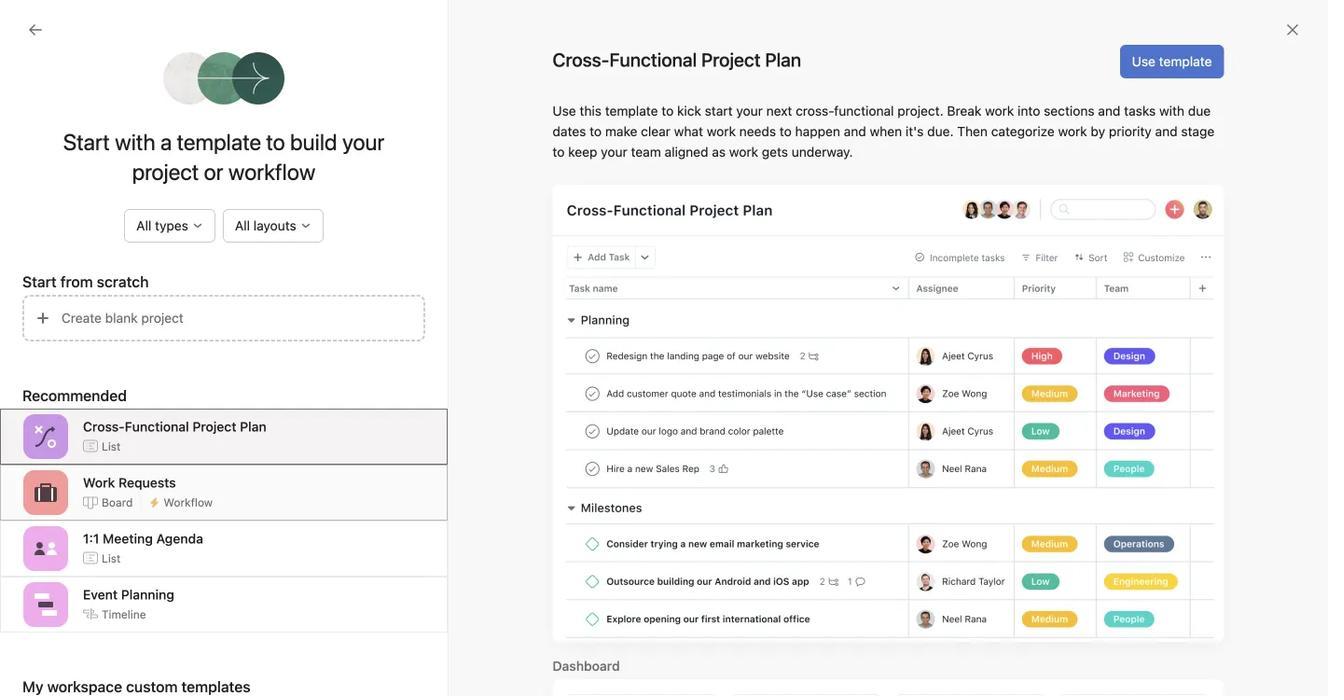 Task type: locate. For each thing, give the bounding box(es) containing it.
1 horizontal spatial your
[[601, 144, 628, 160]]

1 horizontal spatial task
[[1024, 177, 1049, 190]]

cross-functional project plan
[[553, 49, 802, 70]]

1 vertical spatial completed checkbox
[[270, 390, 292, 412]]

project
[[132, 159, 199, 185], [141, 310, 184, 326], [151, 337, 194, 353]]

0 vertical spatial template
[[1160, 54, 1212, 69]]

project down a at the top left of page
[[132, 159, 199, 185]]

1️⃣ first: get started using my tasks cell
[[223, 283, 720, 317]]

my inside teams element
[[48, 404, 66, 420]]

due
[[1189, 103, 1211, 118]]

only for do laundry cell
[[1043, 361, 1067, 374]]

due
[[728, 177, 749, 190]]

only me
[[1043, 293, 1086, 306], [1043, 327, 1086, 340], [1043, 361, 1086, 374], [1043, 394, 1086, 407], [1043, 428, 1086, 441], [1043, 461, 1086, 474]]

1 collapse task list for this section image from the top
[[251, 218, 266, 233]]

tuesday for the 6️⃣ sixth: make work manageable cell
[[728, 461, 772, 474]]

0 vertical spatial functional
[[610, 49, 697, 70]]

4 only me from the top
[[1043, 394, 1086, 407]]

start left a at the top left of page
[[63, 129, 110, 155]]

completed image for 6️⃣ sixth: make work manageable text field
[[270, 457, 292, 479]]

1 horizontal spatial projects
[[839, 177, 882, 190]]

0 vertical spatial completed checkbox
[[270, 289, 292, 311]]

1 horizontal spatial start
[[63, 129, 110, 155]]

with inside use this template to kick start your next cross-functional project. break work into sections and tasks with due dates to make clear what work needs to happen and when it's due. then categorize work by priority and stage to keep your team aligned as work gets underway.
[[1160, 103, 1185, 118]]

with
[[1160, 103, 1185, 118], [115, 129, 155, 155]]

1 collaborators row from the top
[[223, 248, 1329, 285]]

0 vertical spatial with
[[1160, 103, 1185, 118]]

completed image inside 1️⃣ first: get started using my tasks cell
[[270, 289, 292, 311]]

completed checkbox for 6️⃣ sixth: make work manageable text field
[[270, 457, 292, 479]]

all layouts
[[235, 218, 296, 233]]

completed image inside 4️⃣ fourth: stay on top of incoming work cell
[[270, 390, 292, 412]]

0 vertical spatial my
[[48, 404, 66, 420]]

project inside start with a template to build your project or workflow
[[132, 159, 199, 185]]

0 horizontal spatial functional
[[88, 337, 148, 353]]

date
[[752, 177, 775, 190]]

projects element
[[0, 297, 223, 364]]

functional up the "kick"
[[610, 49, 697, 70]]

start with a template to build your project or workflow
[[63, 129, 385, 185]]

1 vertical spatial completed image
[[270, 457, 292, 479]]

and
[[1099, 103, 1121, 118], [844, 124, 867, 139], [1156, 124, 1178, 139]]

0 horizontal spatial with
[[115, 129, 155, 155]]

1 only me from the top
[[1043, 293, 1086, 306]]

completed image inside 2️⃣ second: find the layout that's right for you 'cell'
[[270, 322, 292, 345]]

create
[[62, 310, 102, 326]]

1 vertical spatial use
[[553, 103, 576, 118]]

1 vertical spatial list
[[102, 552, 121, 565]]

5 tuesday from the top
[[728, 461, 772, 474]]

use template
[[1132, 54, 1212, 69]]

0 vertical spatial completed image
[[270, 289, 292, 311]]

workspace
[[69, 404, 134, 420], [47, 678, 122, 696]]

Completed checkbox
[[270, 289, 292, 311], [270, 390, 292, 412]]

2 task from the left
[[1024, 177, 1049, 190]]

1 me from the top
[[1070, 293, 1086, 306]]

agenda
[[156, 531, 203, 546]]

all for all layouts
[[235, 218, 250, 233]]

workflow
[[164, 496, 213, 509]]

0 vertical spatial use
[[1132, 54, 1156, 69]]

project left the plan
[[151, 337, 194, 353]]

2 vertical spatial cross-
[[83, 419, 125, 434]]

invite
[[51, 664, 85, 679]]

only for 1️⃣ first: get started using my tasks cell
[[1043, 293, 1067, 306]]

and up "by"
[[1099, 103, 1121, 118]]

0 horizontal spatial task
[[249, 177, 273, 190]]

list box
[[443, 7, 891, 37]]

6 only from the top
[[1043, 461, 1067, 474]]

use up dates
[[553, 103, 576, 118]]

only me for 1️⃣ first: get started using my tasks cell
[[1043, 293, 1086, 306]]

my up cross-functional project plan icon
[[48, 404, 66, 420]]

your right build
[[342, 129, 385, 155]]

0 horizontal spatial template
[[177, 129, 261, 155]]

2 vertical spatial project
[[151, 337, 194, 353]]

collapse task list for this section image
[[251, 218, 266, 233], [251, 626, 266, 641]]

1 vertical spatial completed checkbox
[[270, 457, 292, 479]]

2 vertical spatial template
[[177, 129, 261, 155]]

tuesday for 2️⃣ second: find the layout that's right for you 'cell'
[[728, 327, 772, 340]]

2 horizontal spatial template
[[1160, 54, 1212, 69]]

4 tuesday from the top
[[728, 428, 772, 441]]

add task
[[269, 133, 315, 146]]

next inside use this template to kick start your next cross-functional project. break work into sections and tasks with due dates to make clear what work needs to happen and when it's due. then categorize work by priority and stage to keep your team aligned as work gets underway.
[[767, 103, 793, 118]]

5 only me from the top
[[1043, 428, 1086, 441]]

work
[[985, 103, 1015, 118], [707, 124, 736, 139], [1059, 124, 1088, 139], [730, 144, 759, 160]]

0 horizontal spatial start
[[22, 273, 57, 291]]

2 list from the top
[[102, 552, 121, 565]]

0 vertical spatial completed checkbox
[[270, 322, 292, 345]]

3 tuesday from the top
[[728, 394, 772, 407]]

cross- down the 'recommended'
[[83, 419, 125, 434]]

me for do laundry cell
[[1070, 361, 1086, 374]]

1 vertical spatial functional
[[88, 337, 148, 353]]

use this template to kick start your next cross-functional project. break work into sections and tasks with due dates to make clear what work needs to happen and when it's due. then categorize work by priority and stage to keep your team aligned as work gets underway.
[[553, 103, 1215, 160]]

list for functional
[[102, 440, 121, 453]]

1 completed image from the top
[[270, 289, 292, 311]]

5 me from the top
[[1070, 428, 1086, 441]]

task left visibility on the top right
[[1024, 177, 1049, 190]]

projects down underway.
[[839, 177, 882, 190]]

all inside dropdown button
[[136, 218, 151, 233]]

6 only me from the top
[[1043, 461, 1086, 474]]

functional
[[834, 103, 894, 118], [88, 337, 148, 353]]

functional up "when"
[[834, 103, 894, 118]]

0 vertical spatial workspace
[[69, 404, 134, 420]]

next right do
[[298, 625, 328, 642]]

1 horizontal spatial with
[[1160, 103, 1185, 118]]

2 only me from the top
[[1043, 327, 1086, 340]]

1 vertical spatial projects
[[21, 306, 72, 321]]

1 vertical spatial collaborators
[[1043, 260, 1114, 273]]

2 completed checkbox from the top
[[270, 390, 292, 412]]

start for start from scratch
[[22, 273, 57, 291]]

functional up requests
[[125, 419, 189, 434]]

0 vertical spatial functional
[[834, 103, 894, 118]]

template inside start with a template to build your project or workflow
[[177, 129, 261, 155]]

2 tuesday from the top
[[728, 327, 772, 340]]

work up as
[[707, 124, 736, 139]]

0 vertical spatial start
[[63, 129, 110, 155]]

2 only from the top
[[1043, 327, 1067, 340]]

template inside use this template to kick start your next cross-functional project. break work into sections and tasks with due dates to make clear what work needs to happen and when it's due. then categorize work by priority and stage to keep your team aligned as work gets underway.
[[605, 103, 658, 118]]

5️⃣ fifth: save time by collaborating in asana cell
[[223, 417, 720, 452]]

1 horizontal spatial functional
[[610, 49, 697, 70]]

use for use template
[[1132, 54, 1156, 69]]

1 vertical spatial my
[[22, 678, 43, 696]]

completed checkbox inside 4️⃣ fourth: stay on top of incoming work cell
[[270, 390, 292, 412]]

my for my workspace
[[48, 404, 66, 420]]

custom templates
[[126, 678, 251, 696]]

0 horizontal spatial next
[[298, 625, 328, 642]]

tuesday for 5️⃣ fifth: save time by collaborating in asana cell
[[728, 428, 772, 441]]

or workflow
[[204, 159, 316, 185]]

next up needs
[[767, 103, 793, 118]]

2 all from the left
[[235, 218, 250, 233]]

template up the share
[[1160, 54, 1212, 69]]

2 completed image from the top
[[270, 457, 292, 479]]

next
[[767, 103, 793, 118], [298, 625, 328, 642]]

priority
[[1109, 124, 1152, 139]]

team
[[631, 144, 661, 160]]

my workspace custom templates
[[22, 678, 251, 696]]

task
[[293, 133, 315, 146]]

week
[[332, 625, 368, 642]]

project for functional
[[151, 337, 194, 353]]

needs
[[740, 124, 776, 139]]

3 only me from the top
[[1043, 361, 1086, 374]]

functional inside use this template to kick start your next cross-functional project. break work into sections and tasks with due dates to make clear what work needs to happen and when it's due. then categorize work by priority and stage to keep your team aligned as work gets underway.
[[834, 103, 894, 118]]

2 me from the top
[[1070, 327, 1086, 340]]

clear
[[641, 124, 671, 139]]

0 vertical spatial next
[[767, 103, 793, 118]]

0 horizontal spatial projects
[[21, 306, 72, 321]]

all
[[136, 218, 151, 233], [235, 218, 250, 233]]

completed image for 1️⃣ first: get started using my tasks "text field"
[[270, 289, 292, 311]]

work down needs
[[730, 144, 759, 160]]

hide sidebar image
[[23, 15, 38, 30]]

0 vertical spatial completed image
[[270, 390, 292, 412]]

5 only from the top
[[1043, 428, 1067, 441]]

timeline
[[102, 608, 146, 621]]

kick
[[677, 103, 702, 118]]

1 vertical spatial with
[[115, 129, 155, 155]]

1 completed checkbox from the top
[[270, 289, 292, 311]]

1 horizontal spatial my
[[48, 404, 66, 420]]

list down my workspace link
[[102, 440, 121, 453]]

list
[[102, 440, 121, 453], [102, 552, 121, 565]]

cross- up this
[[553, 49, 610, 70]]

me for 2️⃣ second: find the layout that's right for you 'cell'
[[1070, 327, 1086, 340]]

0 horizontal spatial functional
[[125, 419, 189, 434]]

cross-
[[553, 49, 610, 70], [48, 337, 88, 353], [83, 419, 125, 434]]

functional for project plan
[[610, 49, 697, 70]]

collaborators inside "header do next week" tree grid
[[1043, 668, 1114, 681]]

completed image
[[270, 390, 292, 412], [270, 457, 292, 479]]

keep
[[568, 144, 598, 160]]

1 horizontal spatial next
[[767, 103, 793, 118]]

team
[[21, 373, 55, 388]]

1 vertical spatial functional
[[125, 419, 189, 434]]

collaborators row
[[223, 248, 1329, 285], [223, 655, 1329, 693]]

0 vertical spatial cross-
[[553, 49, 610, 70]]

this
[[580, 103, 602, 118]]

1 horizontal spatial all
[[235, 218, 250, 233]]

completed image inside the 6️⃣ sixth: make work manageable cell
[[270, 457, 292, 479]]

1 vertical spatial workspace
[[47, 678, 122, 696]]

task name
[[249, 177, 305, 190]]

4️⃣ Fourth: Stay on top of incoming work text field
[[293, 391, 541, 410]]

0 horizontal spatial my
[[22, 678, 43, 696]]

project up cross-functional project plan
[[141, 310, 184, 326]]

only inside "row"
[[1043, 361, 1067, 374]]

go back image
[[28, 22, 43, 37]]

1 list from the top
[[102, 440, 121, 453]]

work down 'sections'
[[1059, 124, 1088, 139]]

due date
[[728, 177, 775, 190]]

collapse task list for this section image left do
[[251, 626, 266, 641]]

6️⃣ Sixth: Make work manageable text field
[[293, 459, 498, 477]]

close image
[[1286, 22, 1301, 37]]

1 completed image from the top
[[270, 390, 292, 412]]

1 vertical spatial completed image
[[270, 322, 292, 345]]

cross-functional project plan link
[[10, 330, 223, 360]]

functional inside projects element
[[88, 337, 148, 353]]

project inside button
[[141, 310, 184, 326]]

add
[[269, 133, 290, 146]]

all left types
[[136, 218, 151, 233]]

projects button
[[0, 304, 72, 323]]

1 only from the top
[[1043, 293, 1067, 306]]

collaborators inside header recently assigned tree grid
[[1043, 260, 1114, 273]]

task left name
[[249, 177, 273, 190]]

2 completed checkbox from the top
[[270, 457, 292, 479]]

completed image for "2️⃣ second: find the layout that's right for you" text box
[[270, 322, 292, 345]]

5️⃣ Fifth: Save time by collaborating in Asana text field
[[293, 425, 567, 444]]

1 all from the left
[[136, 218, 151, 233]]

recommended
[[22, 387, 127, 404]]

collapse task list for this section image for recently assigned
[[251, 218, 266, 233]]

completed image
[[270, 289, 292, 311], [270, 322, 292, 345]]

0 horizontal spatial and
[[844, 124, 867, 139]]

your for start
[[737, 103, 763, 118]]

plan
[[240, 419, 267, 434]]

cross- inside projects element
[[48, 337, 88, 353]]

do next week button
[[275, 617, 368, 650]]

a
[[160, 129, 172, 155]]

meeting
[[103, 531, 153, 546]]

teams element
[[0, 364, 223, 431]]

collaborators inside "row"
[[1182, 177, 1253, 190]]

1 vertical spatial start
[[22, 273, 57, 291]]

Completed checkbox
[[270, 322, 292, 345], [270, 457, 292, 479]]

tuesday
[[728, 293, 772, 306], [728, 327, 772, 340], [728, 394, 772, 407], [728, 428, 772, 441], [728, 461, 772, 474]]

use up 'tasks'
[[1132, 54, 1156, 69]]

1 horizontal spatial use
[[1132, 54, 1156, 69]]

types
[[155, 218, 188, 233]]

start up the projects dropdown button
[[22, 273, 57, 291]]

completed image right the plan
[[270, 322, 292, 345]]

2 collaborators row from the top
[[223, 655, 1329, 693]]

1 vertical spatial template
[[605, 103, 658, 118]]

1 vertical spatial collaborators row
[[223, 655, 1329, 693]]

1 vertical spatial collapse task list for this section image
[[251, 626, 266, 641]]

start from scratch
[[22, 273, 149, 291]]

by
[[1091, 124, 1106, 139]]

0 horizontal spatial your
[[342, 129, 385, 155]]

1 horizontal spatial template
[[605, 103, 658, 118]]

only for 5️⃣ fifth: save time by collaborating in asana cell
[[1043, 428, 1067, 441]]

6️⃣ sixth: make work manageable cell
[[223, 451, 720, 485]]

2️⃣ Second: Find the layout that's right for you text field
[[293, 324, 575, 343]]

row
[[223, 166, 1329, 201], [245, 200, 1329, 202], [223, 281, 1329, 319], [223, 315, 1329, 352], [223, 348, 1329, 386], [223, 382, 1329, 419], [223, 416, 1329, 453], [223, 449, 1329, 487], [223, 484, 1329, 519], [223, 570, 1329, 606], [223, 690, 1329, 696]]

your down make
[[601, 144, 628, 160]]

1 vertical spatial project
[[141, 310, 184, 326]]

1 horizontal spatial functional
[[834, 103, 894, 118]]

project
[[193, 419, 237, 434]]

use inside button
[[1132, 54, 1156, 69]]

2 horizontal spatial and
[[1156, 124, 1178, 139]]

work left into on the right of page
[[985, 103, 1015, 118]]

completed checkbox inside 1️⃣ first: get started using my tasks cell
[[270, 289, 292, 311]]

to left task
[[266, 129, 285, 155]]

0 vertical spatial list
[[102, 440, 121, 453]]

cross- for cross-functional project plan
[[83, 419, 125, 434]]

2 collapse task list for this section image from the top
[[251, 626, 266, 641]]

project for blank
[[141, 310, 184, 326]]

cross- down create
[[48, 337, 88, 353]]

task visibility
[[1024, 177, 1095, 190]]

all for all types
[[136, 218, 151, 233]]

0 vertical spatial collaborators row
[[223, 248, 1329, 285]]

task
[[249, 177, 273, 190], [1024, 177, 1049, 190]]

1 tuesday from the top
[[728, 293, 772, 306]]

completed checkbox inside 2️⃣ second: find the layout that's right for you 'cell'
[[270, 322, 292, 345]]

me for 5️⃣ fifth: save time by collaborating in asana cell
[[1070, 428, 1086, 441]]

functional
[[610, 49, 697, 70], [125, 419, 189, 434]]

0 horizontal spatial all
[[136, 218, 151, 233]]

functional down blank
[[88, 337, 148, 353]]

6 me from the top
[[1070, 461, 1086, 474]]

projects down goals on the left top
[[21, 306, 72, 321]]

with left due
[[1160, 103, 1185, 118]]

2 horizontal spatial your
[[737, 103, 763, 118]]

template inside button
[[1160, 54, 1212, 69]]

blank
[[105, 310, 138, 326]]

2 vertical spatial collaborators
[[1043, 668, 1114, 681]]

cross-functional project plan
[[48, 337, 223, 353]]

template up or workflow
[[177, 129, 261, 155]]

0 vertical spatial projects
[[839, 177, 882, 190]]

completed checkbox inside the 6️⃣ sixth: make work manageable cell
[[270, 457, 292, 479]]

aligned
[[665, 144, 709, 160]]

completed image down all layouts popup button
[[270, 289, 292, 311]]

invite button
[[17, 655, 97, 689]]

all inside popup button
[[235, 218, 250, 233]]

projects
[[839, 177, 882, 190], [21, 306, 72, 321]]

4 only from the top
[[1043, 394, 1067, 407]]

your inside start with a template to build your project or workflow
[[342, 129, 385, 155]]

0 vertical spatial project
[[132, 159, 199, 185]]

your up needs
[[737, 103, 763, 118]]

start inside start with a template to build your project or workflow
[[63, 129, 110, 155]]

0 horizontal spatial use
[[553, 103, 576, 118]]

header do next week tree grid
[[223, 655, 1329, 696]]

3 me from the top
[[1070, 361, 1086, 374]]

template up make
[[605, 103, 658, 118]]

my
[[48, 404, 66, 420], [22, 678, 43, 696]]

next inside do next week "button"
[[298, 625, 328, 642]]

0 vertical spatial collapse task list for this section image
[[251, 218, 266, 233]]

work requests
[[83, 475, 176, 490]]

use inside use this template to kick start your next cross-functional project. break work into sections and tasks with due dates to make clear what work needs to happen and when it's due. then categorize work by priority and stage to keep your team aligned as work gets underway.
[[553, 103, 576, 118]]

all left "layouts"
[[235, 218, 250, 233]]

tuesday for 1️⃣ first: get started using my tasks cell
[[728, 293, 772, 306]]

1 task from the left
[[249, 177, 273, 190]]

only me for 2️⃣ second: find the layout that's right for you 'cell'
[[1043, 327, 1086, 340]]

0 vertical spatial collaborators
[[1182, 177, 1253, 190]]

ap button
[[245, 57, 290, 102]]

1 vertical spatial cross-
[[48, 337, 88, 353]]

list down meeting at the bottom left of page
[[102, 552, 121, 565]]

workspace inside teams element
[[69, 404, 134, 420]]

and left stage
[[1156, 124, 1178, 139]]

1 vertical spatial next
[[298, 625, 328, 642]]

row containing task name
[[223, 166, 1329, 201]]

use
[[1132, 54, 1156, 69], [553, 103, 576, 118]]

only me inside "row"
[[1043, 361, 1086, 374]]

collapse task list for this section image down task name
[[251, 218, 266, 233]]

3 only from the top
[[1043, 361, 1067, 374]]

4 me from the top
[[1070, 394, 1086, 407]]

functional for project
[[125, 419, 189, 434]]

1 completed checkbox from the top
[[270, 322, 292, 345]]

2 completed image from the top
[[270, 322, 292, 345]]

with left a at the top left of page
[[115, 129, 155, 155]]

and left "when"
[[844, 124, 867, 139]]

my left invite
[[22, 678, 43, 696]]



Task type: vqa. For each thing, say whether or not it's contained in the screenshot.
Do laundry cell
yes



Task type: describe. For each thing, give the bounding box(es) containing it.
only me for 5️⃣ fifth: save time by collaborating in asana cell
[[1043, 428, 1086, 441]]

when
[[870, 124, 902, 139]]

as
[[712, 144, 726, 160]]

sections
[[1044, 103, 1095, 118]]

create blank project button
[[22, 295, 425, 341]]

projects inside dropdown button
[[21, 306, 72, 321]]

share
[[1163, 73, 1194, 86]]

2️⃣ second: find the layout that's right for you cell
[[223, 316, 720, 351]]

do
[[275, 625, 295, 642]]

1:1 meeting agenda image
[[35, 537, 57, 560]]

event planning image
[[35, 593, 57, 616]]

collapse task list for this section image for do next week
[[251, 626, 266, 641]]

completed checkbox for 1️⃣ first: get started using my tasks "text field"
[[270, 289, 292, 311]]

develop new plan cell
[[223, 657, 720, 691]]

task for task name
[[249, 177, 273, 190]]

ap
[[258, 70, 277, 88]]

monday
[[728, 361, 770, 374]]

cross-functional project plan image
[[35, 425, 57, 448]]

recently assigned button
[[275, 209, 402, 243]]

row containing monday
[[223, 348, 1329, 386]]

recently
[[275, 217, 336, 235]]

plan
[[197, 337, 223, 353]]

cross- for cross-functional project plan
[[48, 337, 88, 353]]

it's
[[906, 124, 924, 139]]

gets
[[762, 144, 788, 160]]

due.
[[928, 124, 954, 139]]

inbox link
[[10, 117, 212, 146]]

recently assigned
[[275, 217, 402, 235]]

to down dates
[[553, 144, 565, 160]]

your for build
[[342, 129, 385, 155]]

task for task visibility
[[1024, 177, 1049, 190]]

layouts
[[254, 218, 296, 233]]

board
[[102, 496, 133, 509]]

completed checkbox for "2️⃣ second: find the layout that's right for you" text box
[[270, 322, 292, 345]]

stage
[[1182, 124, 1215, 139]]

my workspace link
[[10, 397, 212, 427]]

projects inside "row"
[[839, 177, 882, 190]]

project plan
[[702, 49, 802, 70]]

me for 4️⃣ fourth: stay on top of incoming work cell
[[1070, 394, 1086, 407]]

tuesday for 4️⃣ fourth: stay on top of incoming work cell
[[728, 394, 772, 407]]

only me for do laundry cell
[[1043, 361, 1086, 374]]

planning
[[121, 587, 174, 602]]

start for start with a template to build your project or workflow
[[63, 129, 110, 155]]

all types button
[[124, 209, 215, 243]]

1:1 meeting agenda
[[83, 531, 203, 546]]

cross-functional project plan
[[83, 419, 267, 434]]

build
[[290, 129, 337, 155]]

draft project brief cell
[[223, 249, 720, 284]]

list for meeting
[[102, 552, 121, 565]]

dates
[[553, 124, 586, 139]]

into
[[1018, 103, 1041, 118]]

only for 4️⃣ fourth: stay on top of incoming work cell
[[1043, 394, 1067, 407]]

me for 1️⃣ first: get started using my tasks cell
[[1070, 293, 1086, 306]]

my workspace
[[48, 404, 134, 420]]

collaborators row for do next week
[[223, 655, 1329, 693]]

categorize
[[992, 124, 1055, 139]]

work
[[83, 475, 115, 490]]

event planning
[[83, 587, 174, 602]]

start
[[705, 103, 733, 118]]

to left the "kick"
[[662, 103, 674, 118]]

4️⃣ fourth: stay on top of incoming work cell
[[223, 383, 720, 418]]

1️⃣ First: Get started using My tasks text field
[[293, 291, 514, 309]]

requests
[[119, 475, 176, 490]]

goals
[[48, 270, 82, 286]]

my for my workspace custom templates
[[22, 678, 43, 696]]

1 horizontal spatial and
[[1099, 103, 1121, 118]]

use template button
[[1120, 45, 1225, 78]]

break
[[947, 103, 982, 118]]

collaborators row for recently assigned
[[223, 248, 1329, 285]]

tasks
[[1124, 103, 1156, 118]]

header recently assigned tree grid
[[223, 248, 1329, 519]]

use for use this template to kick start your next cross-functional project. break work into sections and tasks with due dates to make clear what work needs to happen and when it's due. then categorize work by priority and stage to keep your team aligned as work gets underway.
[[553, 103, 576, 118]]

name
[[276, 177, 305, 190]]

from scratch
[[60, 273, 149, 291]]

with inside start with a template to build your project or workflow
[[115, 129, 155, 155]]

only me for the 6️⃣ sixth: make work manageable cell
[[1043, 461, 1086, 474]]

what
[[674, 124, 704, 139]]

calendar
[[409, 88, 464, 104]]

project.
[[898, 103, 944, 118]]

do next week
[[275, 625, 368, 642]]

cross- for cross-functional project plan
[[553, 49, 610, 70]]

only me for 4️⃣ fourth: stay on top of incoming work cell
[[1043, 394, 1086, 407]]

happen
[[796, 124, 841, 139]]

insights element
[[0, 170, 223, 297]]

to down this
[[590, 124, 602, 139]]

only for 2️⃣ second: find the layout that's right for you 'cell'
[[1043, 327, 1067, 340]]

work requests image
[[35, 481, 57, 504]]

all types
[[136, 218, 188, 233]]

to inside start with a template to build your project or workflow
[[266, 129, 285, 155]]

all layouts button
[[223, 209, 324, 243]]

assigned
[[339, 217, 402, 235]]

event
[[83, 587, 118, 602]]

add task button
[[245, 127, 323, 153]]

me for the 6️⃣ sixth: make work manageable cell
[[1070, 461, 1086, 474]]

only for the 6️⃣ sixth: make work manageable cell
[[1043, 461, 1067, 474]]

completed checkbox for 4️⃣ fourth: stay on top of incoming work text box
[[270, 390, 292, 412]]

do laundry cell
[[223, 350, 720, 384]]

dashboard
[[553, 658, 620, 673]]

underway.
[[792, 144, 853, 160]]

workspace for my workspace custom templates
[[47, 678, 122, 696]]

then
[[958, 124, 988, 139]]

calendar link
[[409, 88, 464, 113]]

workspace for my workspace
[[69, 404, 134, 420]]

1:1
[[83, 531, 99, 546]]

to up gets
[[780, 124, 792, 139]]

create blank project
[[62, 310, 184, 326]]

cross-
[[796, 103, 834, 118]]

goals link
[[10, 263, 212, 293]]

team button
[[0, 371, 55, 390]]

completed image for 4️⃣ fourth: stay on top of incoming work text box
[[270, 390, 292, 412]]

share button
[[1140, 66, 1202, 92]]



